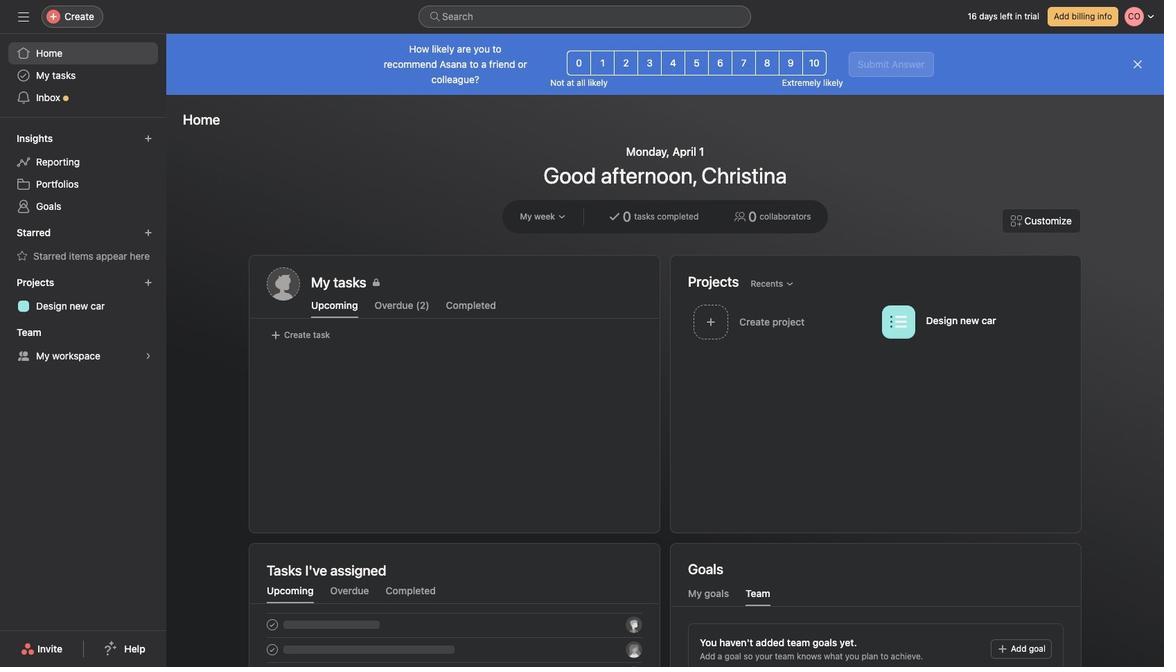 Task type: vqa. For each thing, say whether or not it's contained in the screenshot.
Mark complete option
no



Task type: locate. For each thing, give the bounding box(es) containing it.
projects element
[[0, 270, 166, 320]]

starred element
[[0, 220, 166, 270]]

list box
[[419, 6, 752, 28]]

option group
[[567, 51, 827, 76]]

global element
[[0, 34, 166, 117]]

None radio
[[567, 51, 591, 76], [591, 51, 615, 76], [614, 51, 639, 76], [638, 51, 662, 76], [661, 51, 686, 76], [685, 51, 709, 76], [732, 51, 756, 76], [779, 51, 803, 76], [567, 51, 591, 76], [591, 51, 615, 76], [614, 51, 639, 76], [638, 51, 662, 76], [661, 51, 686, 76], [685, 51, 709, 76], [732, 51, 756, 76], [779, 51, 803, 76]]

see details, my workspace image
[[144, 352, 153, 361]]

list item
[[688, 301, 877, 343]]

None radio
[[708, 51, 733, 76], [756, 51, 780, 76], [803, 51, 827, 76], [708, 51, 733, 76], [756, 51, 780, 76], [803, 51, 827, 76]]

add profile photo image
[[267, 268, 300, 301]]

insights element
[[0, 126, 166, 220]]

dismiss image
[[1133, 59, 1144, 70]]

list image
[[891, 314, 907, 330]]



Task type: describe. For each thing, give the bounding box(es) containing it.
teams element
[[0, 320, 166, 370]]

hide sidebar image
[[18, 11, 29, 22]]

add items to starred image
[[144, 229, 153, 237]]

new project or portfolio image
[[144, 279, 153, 287]]

new insights image
[[144, 134, 153, 143]]



